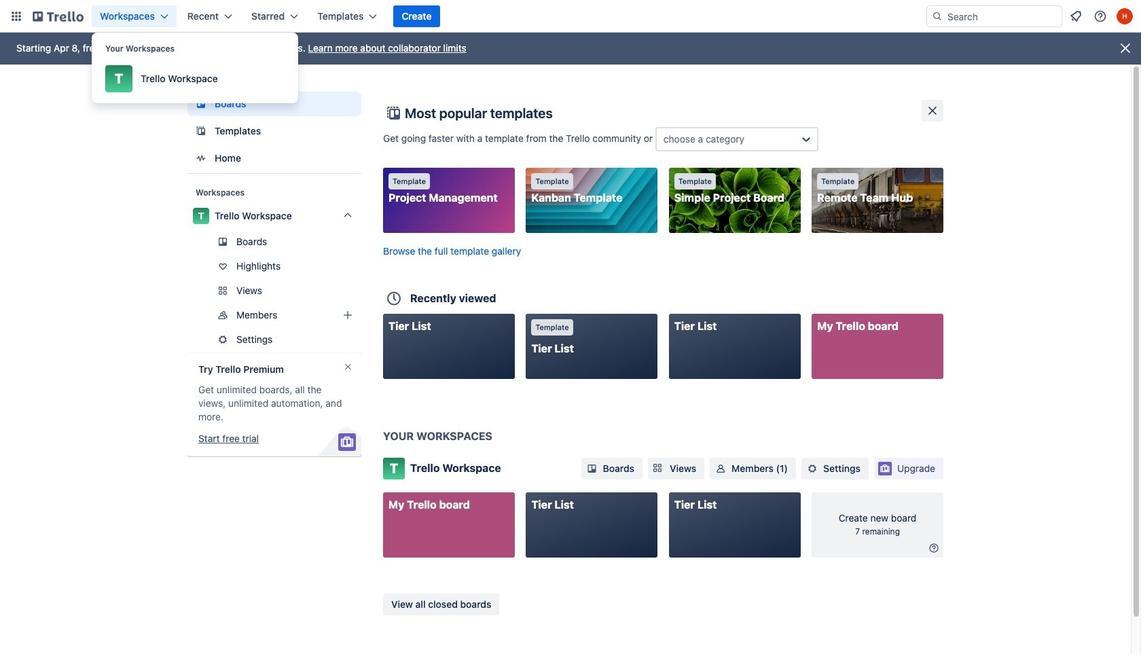 Task type: vqa. For each thing, say whether or not it's contained in the screenshot.
Primary element
yes



Task type: locate. For each thing, give the bounding box(es) containing it.
template board image
[[193, 123, 209, 139]]

1 horizontal spatial sm image
[[714, 462, 728, 476]]

Search field
[[943, 7, 1062, 26]]

sm image
[[586, 462, 599, 476], [714, 462, 728, 476], [806, 462, 820, 476]]

2 horizontal spatial sm image
[[806, 462, 820, 476]]

search image
[[932, 11, 943, 22]]

open information menu image
[[1094, 10, 1108, 23]]

0 horizontal spatial sm image
[[586, 462, 599, 476]]



Task type: describe. For each thing, give the bounding box(es) containing it.
3 sm image from the left
[[806, 462, 820, 476]]

1 sm image from the left
[[586, 462, 599, 476]]

0 notifications image
[[1068, 8, 1085, 24]]

add image
[[340, 307, 356, 324]]

2 sm image from the left
[[714, 462, 728, 476]]

home image
[[193, 150, 209, 167]]

back to home image
[[33, 5, 84, 27]]

sm image
[[928, 542, 941, 555]]

board image
[[193, 96, 209, 112]]

howard (howard38800628) image
[[1117, 8, 1134, 24]]

primary element
[[0, 0, 1142, 33]]



